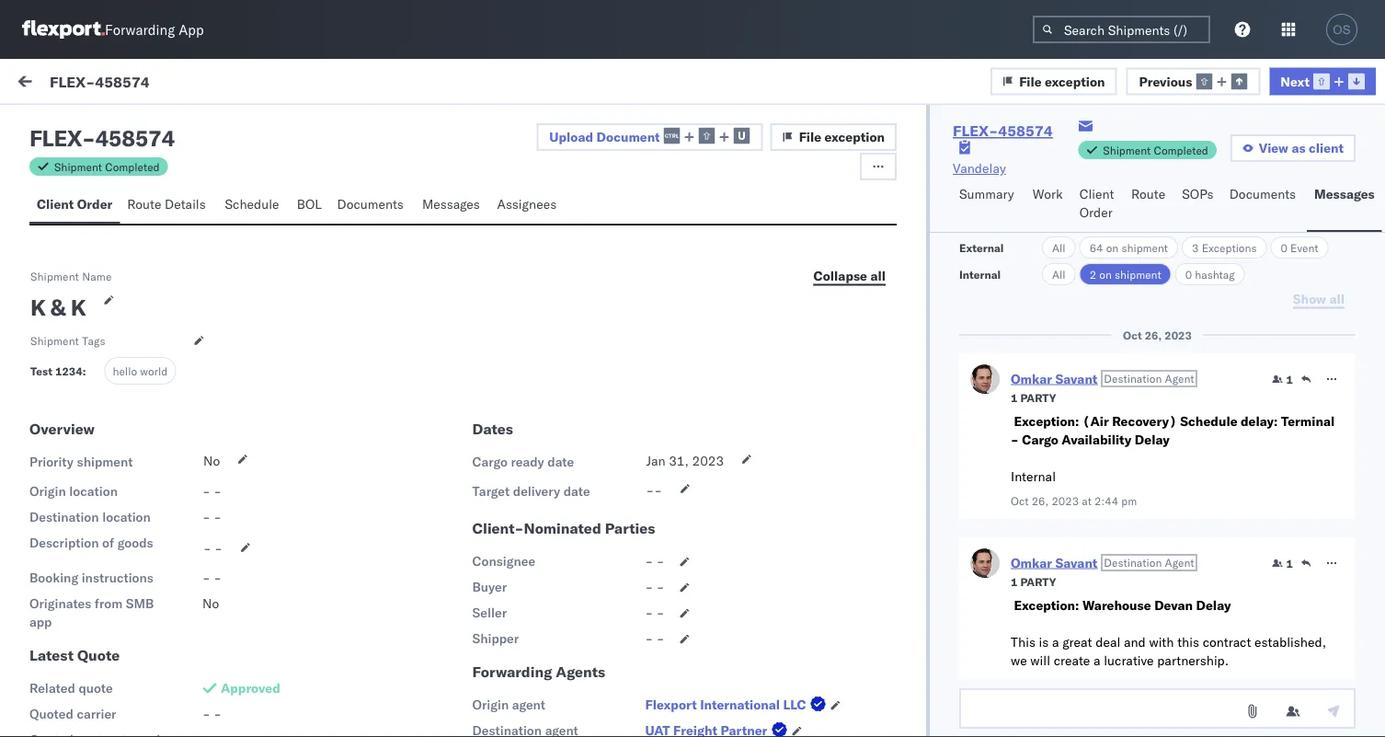 Task type: describe. For each thing, give the bounding box(es) containing it.
os
[[1334, 23, 1352, 36]]

pm for warehouse
[[1122, 678, 1138, 692]]

shipper
[[473, 630, 519, 647]]

work button
[[1026, 178, 1073, 232]]

origin for origin location
[[29, 483, 66, 499]]

buyer
[[473, 579, 507, 595]]

1 vertical spatial destination
[[29, 509, 99, 525]]

os button
[[1322, 8, 1364, 51]]

k & k
[[30, 294, 86, 321]]

omkar savant for we
[[89, 300, 171, 317]]

1 horizontal spatial internal
[[960, 267, 1001, 281]]

0 horizontal spatial shipment completed
[[54, 160, 160, 173]]

with
[[1150, 634, 1175, 650]]

1 horizontal spatial shipment completed
[[1104, 143, 1209, 157]]

3 omkar savant from the top
[[89, 420, 171, 436]]

route for route details
[[127, 196, 161, 212]]

0 event
[[1282, 241, 1319, 254]]

import work
[[137, 75, 209, 92]]

message
[[57, 160, 101, 173]]

work inside button
[[1033, 186, 1064, 202]]

summary button
[[952, 178, 1026, 232]]

quoted
[[29, 706, 73, 722]]

customs
[[188, 230, 242, 246]]

quote
[[77, 646, 120, 664]]

messages for messages button to the right
[[1315, 186, 1376, 202]]

0 for 0 event
[[1282, 241, 1288, 254]]

delay inside exception: (air recovery) schedule delay: terminal - cargo availability delay
[[1135, 432, 1170, 448]]

2023, for exception:
[[522, 222, 558, 238]]

1234
[[55, 364, 83, 378]]

shipment for 2 on shipment
[[1115, 267, 1162, 281]]

dates
[[473, 420, 513, 438]]

forwarding app
[[105, 21, 204, 38]]

warehouse
[[1083, 597, 1152, 613]]

:
[[83, 364, 86, 378]]

flex - 458574
[[29, 124, 175, 152]]

on for 2
[[1100, 267, 1112, 281]]

are
[[77, 332, 95, 348]]

terminal
[[1282, 413, 1336, 429]]

delay:
[[1241, 413, 1279, 429]]

client-nominated parties
[[473, 519, 656, 537]]

priority shipment
[[29, 454, 133, 470]]

0 horizontal spatial documents
[[337, 196, 404, 212]]

64
[[1090, 241, 1104, 254]]

app
[[179, 21, 204, 38]]

2023 for oct 26, 2023
[[1165, 328, 1193, 342]]

2 vertical spatial 2:44
[[561, 564, 589, 580]]

flex- up vandelay
[[953, 121, 999, 140]]

2 vertical spatial shipment
[[77, 454, 133, 470]]

upload
[[550, 128, 594, 145]]

bol button
[[290, 188, 330, 224]]

contract
[[1203, 634, 1252, 650]]

agent for devan
[[1165, 556, 1195, 569]]

assignees button
[[490, 188, 568, 224]]

0 horizontal spatial file
[[799, 129, 822, 145]]

item/shipment
[[1149, 160, 1224, 173]]

shipment up the related work item/shipment
[[1104, 143, 1152, 157]]

- inside exception: (air recovery) schedule delay: terminal - cargo availability delay
[[1011, 432, 1019, 448]]

flex- for @
[[1080, 564, 1119, 580]]

1 horizontal spatial documents
[[1230, 186, 1297, 202]]

1 button for delay:
[[1273, 372, 1294, 387]]

flex- 2271801
[[1080, 222, 1175, 238]]

exception: for exception: (air recovery) schedule availability delay
[[58, 452, 124, 468]]

details
[[165, 196, 206, 212]]

oct 26, 2023 at 2:44 pm
[[1011, 494, 1138, 508]]

external for external (0)
[[29, 117, 78, 133]]

458574 up vandelay
[[999, 121, 1053, 140]]

description of goods
[[29, 535, 153, 551]]

work for related
[[1122, 160, 1146, 173]]

1 vertical spatial no
[[202, 595, 219, 612]]

quoted carrier
[[29, 706, 116, 722]]

origin for origin agent
[[473, 697, 509, 713]]

location for origin location
[[69, 483, 118, 499]]

client for right client order button
[[1080, 186, 1115, 202]]

all for 2
[[1053, 267, 1066, 281]]

(0) for external (0)
[[81, 117, 105, 133]]

import work button
[[129, 59, 216, 109]]

(air for exception: (air recovery) schedule delay: terminal - cargo availability delay
[[1083, 413, 1110, 429]]

appreciate
[[159, 387, 221, 404]]

booking
[[29, 570, 78, 586]]

we
[[1011, 652, 1028, 669]]

internal inside button
[[123, 117, 168, 133]]

exception: for exception: unknown customs
[[58, 230, 124, 246]]

we inside that your delayed. this often occurs expected. please note date. we appreciate
[[137, 387, 156, 404]]

(air for exception: (air recovery) schedule availability delay
[[127, 452, 153, 468]]

that
[[177, 332, 201, 348]]

exception: for exception: warehouse devan delay
[[1015, 597, 1080, 613]]

location for destination location
[[102, 509, 151, 525]]

seller
[[473, 605, 507, 621]]

1 party for (air
[[1011, 391, 1057, 404]]

2271801
[[1119, 222, 1175, 238]]

1 party button for warehouse
[[1011, 573, 1057, 589]]

s
[[68, 200, 73, 212]]

related for related work item/shipment
[[1081, 160, 1119, 173]]

at for this
[[1082, 678, 1092, 692]]

agents
[[556, 663, 606, 681]]

smb
[[126, 595, 154, 612]]

tags
[[82, 334, 105, 347]]

is
[[1040, 634, 1049, 650]]

31,
[[669, 453, 689, 469]]

notifying
[[99, 332, 150, 348]]

2 oct 26, 2023, 2:44 pm pdt from the top
[[474, 564, 639, 580]]

0 horizontal spatial file exception
[[799, 129, 885, 145]]

458574 down import
[[95, 124, 175, 152]]

omkar savant button for warehouse
[[1011, 554, 1098, 571]]

2023, for @
[[522, 564, 558, 580]]

omkar savant for exception:
[[89, 198, 171, 214]]

availability inside the exception: (air recovery) schedule availability delay
[[55, 470, 125, 486]]

omkar savant destination agent for warehouse
[[1011, 554, 1195, 571]]

please
[[116, 369, 154, 385]]

1 horizontal spatial a
[[1094, 652, 1101, 669]]

2 pm from the top
[[592, 453, 611, 469]]

2 vertical spatial internal
[[1011, 468, 1056, 485]]

this inside that your delayed. this often occurs expected. please note date. we appreciate
[[108, 351, 133, 367]]

exception: (air recovery) schedule delay: terminal - cargo availability delay
[[1011, 413, 1336, 448]]

related work item/shipment
[[1081, 160, 1224, 173]]

note
[[158, 369, 184, 385]]

flexport. image
[[22, 20, 105, 39]]

exception: unknown customs
[[58, 230, 242, 246]]

shipment down 'flex'
[[54, 160, 102, 173]]

we are notifying
[[55, 332, 150, 348]]

parties
[[605, 519, 656, 537]]

Search Shipments (/) text field
[[1033, 16, 1211, 43]]

2 horizontal spatial delay
[[1197, 597, 1232, 613]]

pm for flex- 2271801
[[592, 222, 611, 238]]

458574 up the exception: warehouse devan delay
[[1119, 564, 1167, 580]]

0 vertical spatial no
[[203, 453, 220, 469]]

recovery) for availability
[[157, 452, 221, 468]]

flexport international llc link
[[646, 696, 831, 714]]

your
[[204, 332, 230, 348]]

flex- 458574 for we
[[1080, 334, 1167, 350]]

0 horizontal spatial messages button
[[415, 188, 490, 224]]

1 vertical spatial completed
[[105, 160, 160, 173]]

0 vertical spatial file
[[1020, 73, 1042, 89]]

client order for the leftmost client order button
[[37, 196, 113, 212]]

0 horizontal spatial documents button
[[330, 188, 415, 224]]

1 button for exception: warehouse devan delay
[[1273, 556, 1294, 571]]

client-
[[473, 519, 524, 537]]

upload document button
[[537, 123, 764, 151]]

pdt for flex- 458574
[[615, 564, 639, 580]]

previous
[[1140, 73, 1193, 89]]

oct 26, 2023
[[1124, 328, 1193, 342]]

approved
[[221, 680, 280, 696]]

related for related quote
[[29, 680, 75, 696]]

route button
[[1125, 178, 1175, 232]]

2 2023, from the top
[[522, 453, 558, 469]]

1 k from the left
[[30, 294, 46, 321]]

exception: (air recovery) schedule availability delay
[[55, 452, 282, 486]]

external for external
[[960, 241, 1005, 254]]

1 oct 26, 2023, 2:44 pm pdt from the top
[[474, 453, 639, 469]]

work for my
[[53, 71, 100, 96]]

omkar savant destination agent for (air
[[1011, 370, 1195, 387]]

event
[[1291, 241, 1319, 254]]

my work
[[18, 71, 100, 96]]

0 vertical spatial exception
[[1046, 73, 1106, 89]]

flex- right my
[[50, 72, 95, 90]]

forwarding for forwarding app
[[105, 21, 175, 38]]

o
[[61, 200, 68, 212]]

shipment up test 1234 :
[[30, 334, 79, 347]]

0 vertical spatial completed
[[1154, 143, 1209, 157]]

pm for flex- 458574
[[592, 564, 611, 580]]

priority
[[29, 454, 74, 470]]

schedule button
[[218, 188, 290, 224]]

pdt for flex- 2271801
[[615, 222, 639, 238]]

1 party for warehouse
[[1011, 575, 1057, 589]]

1 horizontal spatial messages button
[[1308, 178, 1383, 232]]

1 vertical spatial 2:44
[[1095, 494, 1119, 508]]

latest quote
[[29, 646, 120, 664]]

2 pdt from the top
[[615, 453, 639, 469]]

agent for recovery)
[[1165, 372, 1195, 385]]

external (0)
[[29, 117, 105, 133]]

&
[[51, 294, 66, 321]]

expected.
[[55, 369, 112, 385]]

target
[[473, 483, 510, 499]]

date.
[[104, 387, 134, 404]]

1 vertical spatial flex-458574
[[953, 121, 1053, 140]]

sops
[[1183, 186, 1214, 202]]

forwarding agents
[[473, 663, 606, 681]]

world
[[140, 364, 168, 378]]

0 horizontal spatial we
[[55, 332, 74, 348]]

llc
[[784, 697, 807, 713]]



Task type: vqa. For each thing, say whether or not it's contained in the screenshot.
middle the AM
no



Task type: locate. For each thing, give the bounding box(es) containing it.
0 vertical spatial omkar savant destination agent
[[1011, 370, 1195, 387]]

flex-458574 link
[[953, 121, 1053, 140]]

2023, down nominated
[[522, 564, 558, 580]]

1 omkar savant button from the top
[[1011, 370, 1098, 387]]

client for the leftmost client order button
[[37, 196, 74, 212]]

1 vertical spatial oct 26, 2023, 2:44 pm pdt
[[474, 564, 639, 580]]

1 omkar savant from the top
[[89, 198, 171, 214]]

exception: up oct 26, 2023 at 2:44 pm at the bottom right
[[1015, 413, 1080, 429]]

0 horizontal spatial order
[[77, 196, 113, 212]]

0 horizontal spatial external
[[29, 117, 78, 133]]

all for 64
[[1053, 241, 1066, 254]]

2 (0) from the left
[[172, 117, 196, 133]]

1 button
[[1273, 372, 1294, 387], [1273, 556, 1294, 571]]

originates from smb app
[[29, 595, 154, 630]]

location
[[69, 483, 118, 499], [102, 509, 151, 525]]

pdt left "jan"
[[615, 453, 639, 469]]

(air up oct 26, 2023 at 2:44 pm at the bottom right
[[1083, 413, 1110, 429]]

at
[[1082, 494, 1092, 508], [1082, 678, 1092, 692]]

flexport international llc
[[646, 697, 807, 713]]

None text field
[[960, 688, 1356, 729]]

external down the my work
[[29, 117, 78, 133]]

exception: down s
[[58, 230, 124, 246]]

0 vertical spatial (air
[[1083, 413, 1110, 429]]

2023 for oct 26, 2023 at 2:44 pm
[[1052, 494, 1080, 508]]

forwarding left app
[[105, 21, 175, 38]]

messages button left assignees
[[415, 188, 490, 224]]

1 vertical spatial omkar savant destination agent
[[1011, 554, 1195, 571]]

(0) up message
[[81, 117, 105, 133]]

3
[[1193, 241, 1200, 254]]

route details
[[127, 196, 206, 212]]

1 vertical spatial related
[[29, 680, 75, 696]]

omkar savant button for (air
[[1011, 370, 1098, 387]]

app
[[29, 614, 52, 630]]

availability up oct 26, 2023 at 2:44 pm at the bottom right
[[1062, 432, 1132, 448]]

recovery) for delay:
[[1113, 413, 1178, 429]]

3 resize handle column header from the left
[[1050, 154, 1072, 624]]

2 agent from the top
[[1165, 556, 1195, 569]]

this inside this is a great deal and with this contract established, we will create a lucrative partnership.
[[1011, 634, 1036, 650]]

route for route
[[1132, 186, 1166, 202]]

client order button up 64
[[1073, 178, 1125, 232]]

shipment up 'origin location'
[[77, 454, 133, 470]]

0 vertical spatial 0
[[1282, 241, 1288, 254]]

0 horizontal spatial messages
[[422, 196, 480, 212]]

1 1 party from the top
[[1011, 391, 1057, 404]]

oct 26, 2023, 2:44 pm pdt up delivery on the bottom of the page
[[474, 453, 639, 469]]

client order down message
[[37, 196, 113, 212]]

o s
[[61, 200, 73, 212]]

this
[[1178, 634, 1200, 650]]

shipment completed up the related work item/shipment
[[1104, 143, 1209, 157]]

0 vertical spatial 2023,
[[522, 222, 558, 238]]

0 vertical spatial a
[[1053, 634, 1060, 650]]

0 vertical spatial pm
[[1122, 494, 1138, 508]]

shipment up k & k
[[30, 269, 79, 283]]

instructions
[[82, 570, 154, 586]]

pdt down parties
[[615, 564, 639, 580]]

1 vertical spatial flex- 458574
[[1080, 564, 1167, 580]]

next button
[[1270, 67, 1377, 95]]

exception: for exception: (air recovery) schedule delay: terminal - cargo availability delay
[[1015, 413, 1080, 429]]

1 all button from the top
[[1043, 237, 1076, 259]]

agent
[[512, 697, 546, 713]]

test 1234 :
[[30, 364, 86, 378]]

pm left "jan"
[[592, 453, 611, 469]]

no right smb
[[202, 595, 219, 612]]

omkar savant up instructions
[[89, 549, 171, 565]]

2023,
[[522, 222, 558, 238], [522, 453, 558, 469], [522, 564, 558, 580]]

devan
[[1155, 597, 1194, 613]]

1 vertical spatial pdt
[[615, 453, 639, 469]]

1 all from the top
[[1053, 241, 1066, 254]]

order right s
[[77, 196, 113, 212]]

@
[[55, 581, 66, 597]]

jan
[[646, 453, 666, 469]]

forwarding for forwarding agents
[[473, 663, 552, 681]]

pm right 2:46
[[592, 222, 611, 238]]

flex- 458574 down "2 on shipment"
[[1080, 334, 1167, 350]]

0 left hashtag
[[1186, 267, 1193, 281]]

all button for 2
[[1043, 263, 1076, 285]]

0 vertical spatial 2:44
[[561, 453, 589, 469]]

1 party button for (air
[[1011, 389, 1057, 405]]

2 vertical spatial pdt
[[615, 564, 639, 580]]

exception: inside the exception: (air recovery) schedule availability delay
[[58, 452, 124, 468]]

pm right 2:45
[[1122, 678, 1138, 692]]

omkar savant
[[89, 198, 171, 214], [89, 300, 171, 317], [89, 420, 171, 436], [89, 549, 171, 565]]

location up destination location
[[69, 483, 118, 499]]

messages left assignees
[[422, 196, 480, 212]]

completed up "item/shipment"
[[1154, 143, 1209, 157]]

work right summary button
[[1033, 186, 1064, 202]]

0 vertical spatial on
[[1107, 241, 1119, 254]]

1 vertical spatial a
[[1094, 652, 1101, 669]]

2023, up delivery on the bottom of the page
[[522, 453, 558, 469]]

exception: up 'origin location'
[[58, 452, 124, 468]]

flex-458574 up vandelay
[[953, 121, 1053, 140]]

destination for delay:
[[1105, 372, 1163, 385]]

1 vertical spatial cargo
[[473, 454, 508, 470]]

documents button right bol
[[330, 188, 415, 224]]

related up flex- 2271801
[[1081, 160, 1119, 173]]

shipment down 2271801
[[1122, 241, 1169, 254]]

1 vertical spatial forwarding
[[473, 663, 552, 681]]

goods
[[118, 535, 153, 551]]

exception: inside exception: (air recovery) schedule delay: terminal - cargo availability delay
[[1015, 413, 1080, 429]]

1 horizontal spatial documents button
[[1223, 178, 1308, 232]]

this up the we
[[1011, 634, 1036, 650]]

1 1 party button from the top
[[1011, 389, 1057, 405]]

on right '2'
[[1100, 267, 1112, 281]]

0 horizontal spatial cargo
[[473, 454, 508, 470]]

flex-
[[50, 72, 95, 90], [953, 121, 999, 140], [1080, 222, 1119, 238], [1080, 334, 1119, 350], [1080, 564, 1119, 580]]

0 horizontal spatial forwarding
[[105, 21, 175, 38]]

1 horizontal spatial work
[[1033, 186, 1064, 202]]

my
[[18, 71, 48, 96]]

date right ready
[[548, 454, 574, 470]]

0 vertical spatial agent
[[1165, 372, 1195, 385]]

schedule for exception: (air recovery) schedule delay: terminal - cargo availability delay
[[1181, 413, 1238, 429]]

lucrative
[[1104, 652, 1155, 669]]

0 horizontal spatial client order
[[37, 196, 113, 212]]

messages for messages button to the left
[[422, 196, 480, 212]]

flex-458574
[[50, 72, 150, 90], [953, 121, 1053, 140]]

internal down summary button
[[960, 267, 1001, 281]]

0 hashtag
[[1186, 267, 1236, 281]]

2 party from the top
[[1021, 575, 1057, 589]]

0 horizontal spatial client order button
[[29, 188, 120, 224]]

pm down parties
[[592, 564, 611, 580]]

2 all button from the top
[[1043, 263, 1076, 285]]

1 vertical spatial 1 party button
[[1011, 573, 1057, 589]]

1 vertical spatial this
[[1011, 634, 1036, 650]]

0 vertical spatial 1 button
[[1273, 372, 1294, 387]]

delay
[[1135, 432, 1170, 448], [128, 470, 163, 486], [1197, 597, 1232, 613]]

exceptions
[[1202, 241, 1258, 254]]

on right 64
[[1107, 241, 1119, 254]]

order for right client order button
[[1080, 204, 1113, 220]]

1 horizontal spatial order
[[1080, 204, 1113, 220]]

1 vertical spatial omkar savant button
[[1011, 554, 1098, 571]]

order for the leftmost client order button
[[77, 196, 113, 212]]

flex-458574 down "forwarding app" link
[[50, 72, 150, 90]]

(air inside the exception: (air recovery) schedule availability delay
[[127, 452, 153, 468]]

0 vertical spatial destination
[[1105, 372, 1163, 385]]

(air down "date."
[[127, 452, 153, 468]]

1 horizontal spatial messages
[[1315, 186, 1376, 202]]

work up the external (0)
[[53, 71, 100, 96]]

all button left 64
[[1043, 237, 1076, 259]]

agent up devan
[[1165, 556, 1195, 569]]

1 vertical spatial exception
[[825, 129, 885, 145]]

1 horizontal spatial related
[[1081, 160, 1119, 173]]

1 horizontal spatial forwarding
[[473, 663, 552, 681]]

all button for 64
[[1043, 237, 1076, 259]]

0 horizontal spatial related
[[29, 680, 75, 696]]

2 vertical spatial delay
[[1197, 597, 1232, 613]]

2 at from the top
[[1082, 678, 1092, 692]]

often
[[136, 351, 167, 367]]

from
[[95, 595, 123, 612]]

(air
[[1083, 413, 1110, 429], [127, 452, 153, 468]]

1 resize handle column header from the left
[[444, 154, 466, 624]]

1 at from the top
[[1082, 494, 1092, 508]]

destination down oct 26, 2023 at the top of the page
[[1105, 372, 1163, 385]]

origin left agent
[[473, 697, 509, 713]]

agent
[[1165, 372, 1195, 385], [1165, 556, 1195, 569]]

3 pm from the top
[[592, 564, 611, 580]]

collapse all
[[814, 267, 886, 283]]

carrier
[[77, 706, 116, 722]]

1 horizontal spatial this
[[1011, 634, 1036, 650]]

0 left event
[[1282, 241, 1288, 254]]

3 pdt from the top
[[615, 564, 639, 580]]

view
[[1260, 140, 1289, 156]]

1 horizontal spatial route
[[1132, 186, 1166, 202]]

1 vertical spatial location
[[102, 509, 151, 525]]

cargo inside exception: (air recovery) schedule delay: terminal - cargo availability delay
[[1023, 432, 1059, 448]]

0 vertical spatial work
[[53, 71, 100, 96]]

0 horizontal spatial internal
[[123, 117, 168, 133]]

savant
[[131, 198, 171, 214], [131, 300, 171, 317], [1056, 370, 1098, 387], [131, 420, 171, 436], [131, 549, 171, 565], [1056, 554, 1098, 571]]

occurs
[[170, 351, 209, 367]]

4 resize handle column header from the left
[[1353, 154, 1375, 624]]

1 horizontal spatial client order button
[[1073, 178, 1125, 232]]

destination up the exception: warehouse devan delay
[[1105, 556, 1163, 569]]

location up goods
[[102, 509, 151, 525]]

exception
[[1046, 73, 1106, 89], [825, 129, 885, 145]]

1 horizontal spatial origin
[[473, 697, 509, 713]]

consignee
[[473, 553, 536, 569]]

client order button down message
[[29, 188, 120, 224]]

omkar savant up exception: unknown customs
[[89, 198, 171, 214]]

client order for right client order button
[[1080, 186, 1115, 220]]

0 vertical spatial internal
[[123, 117, 168, 133]]

omkar savant up notifying
[[89, 300, 171, 317]]

0 vertical spatial location
[[69, 483, 118, 499]]

related
[[1081, 160, 1119, 173], [29, 680, 75, 696]]

resize handle column header
[[444, 154, 466, 624], [747, 154, 769, 624], [1050, 154, 1072, 624], [1353, 154, 1375, 624]]

2 1 party from the top
[[1011, 575, 1057, 589]]

2023, down assignees
[[522, 222, 558, 238]]

1 pdt from the top
[[615, 222, 639, 238]]

1 button up established,
[[1273, 556, 1294, 571]]

work right import
[[178, 75, 209, 92]]

--
[[646, 482, 662, 498]]

previous button
[[1127, 67, 1261, 95]]

1 horizontal spatial we
[[137, 387, 156, 404]]

related up the quoted
[[29, 680, 75, 696]]

0 horizontal spatial availability
[[55, 470, 125, 486]]

recovery) inside the exception: (air recovery) schedule availability delay
[[157, 452, 221, 468]]

1 pm from the top
[[1122, 494, 1138, 508]]

external down summary button
[[960, 241, 1005, 254]]

origin
[[29, 483, 66, 499], [473, 697, 509, 713]]

route details button
[[120, 188, 218, 224]]

all left 64
[[1053, 241, 1066, 254]]

1 horizontal spatial file exception
[[1020, 73, 1106, 89]]

hello world
[[113, 364, 168, 378]]

booking instructions
[[29, 570, 154, 586]]

delay inside the exception: (air recovery) schedule availability delay
[[128, 470, 163, 486]]

client
[[1310, 140, 1345, 156]]

date for target delivery date
[[564, 483, 590, 499]]

flex- for we
[[1080, 334, 1119, 350]]

shipment completed down "flex - 458574"
[[54, 160, 160, 173]]

1 vertical spatial schedule
[[1181, 413, 1238, 429]]

external (0) button
[[22, 109, 116, 144]]

0 vertical spatial flex-458574
[[50, 72, 150, 90]]

cargo up oct 26, 2023 at 2:44 pm at the bottom right
[[1023, 432, 1059, 448]]

ready
[[511, 454, 545, 470]]

1 vertical spatial 0
[[1186, 267, 1193, 281]]

document
[[597, 128, 660, 145]]

at for internal
[[1082, 494, 1092, 508]]

a down deal
[[1094, 652, 1101, 669]]

0 horizontal spatial a
[[1053, 634, 1060, 650]]

party
[[1021, 391, 1057, 404], [1021, 575, 1057, 589]]

work up route button
[[1122, 160, 1146, 173]]

order up 64
[[1080, 204, 1113, 220]]

documents button up 0 event
[[1223, 178, 1308, 232]]

schedule inside exception: (air recovery) schedule delay: terminal - cargo availability delay
[[1181, 413, 1238, 429]]

(0) for internal (0)
[[172, 117, 196, 133]]

recovery) down oct 26, 2023 at the top of the page
[[1113, 413, 1178, 429]]

exception: up is
[[1015, 597, 1080, 613]]

destination up description
[[29, 509, 99, 525]]

2023 for oct 26, 2023 at 2:45 pm
[[1052, 678, 1080, 692]]

4 omkar savant from the top
[[89, 549, 171, 565]]

1 horizontal spatial work
[[1122, 160, 1146, 173]]

k right &
[[71, 294, 86, 321]]

file
[[1020, 73, 1042, 89], [799, 129, 822, 145]]

route inside 'button'
[[127, 196, 161, 212]]

0 horizontal spatial exception
[[825, 129, 885, 145]]

2 1 party button from the top
[[1011, 573, 1057, 589]]

2 1 button from the top
[[1273, 556, 1294, 571]]

(air inside exception: (air recovery) schedule delay: terminal - cargo availability delay
[[1083, 413, 1110, 429]]

description
[[29, 535, 99, 551]]

schedule inside button
[[225, 196, 279, 212]]

all
[[871, 267, 886, 283]]

1 vertical spatial pm
[[1122, 678, 1138, 692]]

forwarding
[[105, 21, 175, 38], [473, 663, 552, 681]]

documents button
[[1223, 178, 1308, 232], [330, 188, 415, 224]]

2 flex- 458574 from the top
[[1080, 564, 1167, 580]]

0 vertical spatial delay
[[1135, 432, 1170, 448]]

party for warehouse
[[1021, 575, 1057, 589]]

flex- for exception:
[[1080, 222, 1119, 238]]

0 vertical spatial oct 26, 2023, 2:44 pm pdt
[[474, 453, 639, 469]]

2 vertical spatial pm
[[592, 564, 611, 580]]

cargo up target
[[473, 454, 508, 470]]

1 (0) from the left
[[81, 117, 105, 133]]

this is a great deal and with this contract established, we will create a lucrative partnership.
[[1011, 634, 1327, 669]]

1 omkar savant destination agent from the top
[[1011, 370, 1195, 387]]

0 for 0 hashtag
[[1186, 267, 1193, 281]]

flex- up 64
[[1080, 222, 1119, 238]]

0 vertical spatial flex- 458574
[[1080, 334, 1167, 350]]

458574 down "2 on shipment"
[[1119, 334, 1167, 350]]

date for cargo ready date
[[548, 454, 574, 470]]

messages down client
[[1315, 186, 1376, 202]]

1 vertical spatial internal
[[960, 267, 1001, 281]]

client order up flex- 2271801
[[1080, 186, 1115, 220]]

origin down priority
[[29, 483, 66, 499]]

3 2023, from the top
[[522, 564, 558, 580]]

2023
[[1165, 328, 1193, 342], [693, 453, 724, 469], [1052, 494, 1080, 508], [1052, 678, 1080, 692]]

(0)
[[81, 117, 105, 133], [172, 117, 196, 133]]

0 horizontal spatial origin
[[29, 483, 66, 499]]

schedule for exception: (air recovery) schedule availability delay
[[225, 452, 282, 468]]

2023 for jan 31, 2023
[[693, 453, 724, 469]]

shipment for 64 on shipment
[[1122, 241, 1169, 254]]

work inside import work button
[[178, 75, 209, 92]]

external inside button
[[29, 117, 78, 133]]

1 vertical spatial all
[[1053, 267, 1066, 281]]

1 vertical spatial date
[[564, 483, 590, 499]]

2 omkar savant destination agent from the top
[[1011, 554, 1195, 571]]

0 horizontal spatial client
[[37, 196, 74, 212]]

2 vertical spatial destination
[[1105, 556, 1163, 569]]

pm down exception: (air recovery) schedule delay: terminal - cargo availability delay
[[1122, 494, 1138, 508]]

no down appreciate
[[203, 453, 220, 469]]

1 party from the top
[[1021, 391, 1057, 404]]

all button
[[1043, 237, 1076, 259], [1043, 263, 1076, 285]]

that your delayed. this often occurs expected. please note date. we appreciate
[[55, 332, 230, 404]]

client order button
[[1073, 178, 1125, 232], [29, 188, 120, 224]]

1 pm from the top
[[592, 222, 611, 238]]

destination location
[[29, 509, 151, 525]]

k left &
[[30, 294, 46, 321]]

0 vertical spatial pdt
[[615, 222, 639, 238]]

pm for (air
[[1122, 494, 1138, 508]]

0 vertical spatial cargo
[[1023, 432, 1059, 448]]

1 horizontal spatial exception
[[1046, 73, 1106, 89]]

2 omkar savant button from the top
[[1011, 554, 1098, 571]]

0 vertical spatial availability
[[1062, 432, 1132, 448]]

completed
[[1154, 143, 1209, 157], [105, 160, 160, 173]]

1 vertical spatial work
[[1122, 160, 1146, 173]]

0 horizontal spatial work
[[178, 75, 209, 92]]

1 vertical spatial shipment completed
[[54, 160, 160, 173]]

1 vertical spatial (air
[[127, 452, 153, 468]]

collapse all button
[[803, 262, 897, 290]]

client up flex- 2271801
[[1080, 186, 1115, 202]]

2 k from the left
[[71, 294, 86, 321]]

name
[[82, 269, 112, 283]]

as
[[1292, 140, 1306, 156]]

agent down oct 26, 2023 at the top of the page
[[1165, 372, 1195, 385]]

1 button up 'delay:'
[[1273, 372, 1294, 387]]

1 party button
[[1011, 389, 1057, 405], [1011, 573, 1057, 589]]

on for 64
[[1107, 241, 1119, 254]]

all left '2'
[[1053, 267, 1066, 281]]

route inside button
[[1132, 186, 1166, 202]]

0 horizontal spatial (air
[[127, 452, 153, 468]]

0 vertical spatial work
[[178, 75, 209, 92]]

omkar savant button
[[1011, 370, 1098, 387], [1011, 554, 1098, 571]]

shipment completed
[[1104, 143, 1209, 157], [54, 160, 160, 173]]

exception:
[[58, 230, 124, 246], [1015, 413, 1080, 429], [58, 452, 124, 468], [1015, 597, 1080, 613]]

destination for exception: warehouse devan delay
[[1105, 556, 1163, 569]]

0 horizontal spatial work
[[53, 71, 100, 96]]

omkar savant down "date."
[[89, 420, 171, 436]]

2 all from the top
[[1053, 267, 1066, 281]]

0 vertical spatial 1 party button
[[1011, 389, 1057, 405]]

1 1 button from the top
[[1273, 372, 1294, 387]]

omkar savant destination agent down oct 26, 2023 at the top of the page
[[1011, 370, 1195, 387]]

1 vertical spatial party
[[1021, 575, 1057, 589]]

partnership.
[[1158, 652, 1230, 669]]

1 agent from the top
[[1165, 372, 1195, 385]]

2 pm from the top
[[1122, 678, 1138, 692]]

1 flex- 458574 from the top
[[1080, 334, 1167, 350]]

2 resize handle column header from the left
[[747, 154, 769, 624]]

all button left '2'
[[1043, 263, 1076, 285]]

route
[[1132, 186, 1166, 202], [127, 196, 161, 212]]

1 vertical spatial shipment
[[1115, 267, 1162, 281]]

flexport
[[646, 697, 697, 713]]

availability down priority shipment
[[55, 470, 125, 486]]

omkar savant for @
[[89, 549, 171, 565]]

a right is
[[1053, 634, 1060, 650]]

0 vertical spatial shipment
[[1122, 241, 1169, 254]]

flex- 458574 up the exception: warehouse devan delay
[[1080, 564, 1167, 580]]

cargo ready date
[[473, 454, 574, 470]]

great
[[1063, 634, 1093, 650]]

recovery) inside exception: (air recovery) schedule delay: terminal - cargo availability delay
[[1113, 413, 1178, 429]]

party for (air
[[1021, 391, 1057, 404]]

forwarding up origin agent
[[473, 663, 552, 681]]

schedule inside the exception: (air recovery) schedule availability delay
[[225, 452, 282, 468]]

documents down view
[[1230, 186, 1297, 202]]

availability inside exception: (air recovery) schedule delay: terminal - cargo availability delay
[[1062, 432, 1132, 448]]

completed down "flex - 458574"
[[105, 160, 160, 173]]

nominated
[[524, 519, 602, 537]]

0 horizontal spatial flex-458574
[[50, 72, 150, 90]]

0 horizontal spatial completed
[[105, 160, 160, 173]]

2 omkar savant from the top
[[89, 300, 171, 317]]

3 exceptions
[[1193, 241, 1258, 254]]

1 horizontal spatial 0
[[1282, 241, 1288, 254]]

458574 down "forwarding app" link
[[95, 72, 150, 90]]

0 vertical spatial at
[[1082, 494, 1092, 508]]

1 2023, from the top
[[522, 222, 558, 238]]

internal down import
[[123, 117, 168, 133]]

1 vertical spatial agent
[[1165, 556, 1195, 569]]

1 horizontal spatial file
[[1020, 73, 1042, 89]]

documents right bol button
[[337, 196, 404, 212]]

flex- 458574 for @
[[1080, 564, 1167, 580]]



